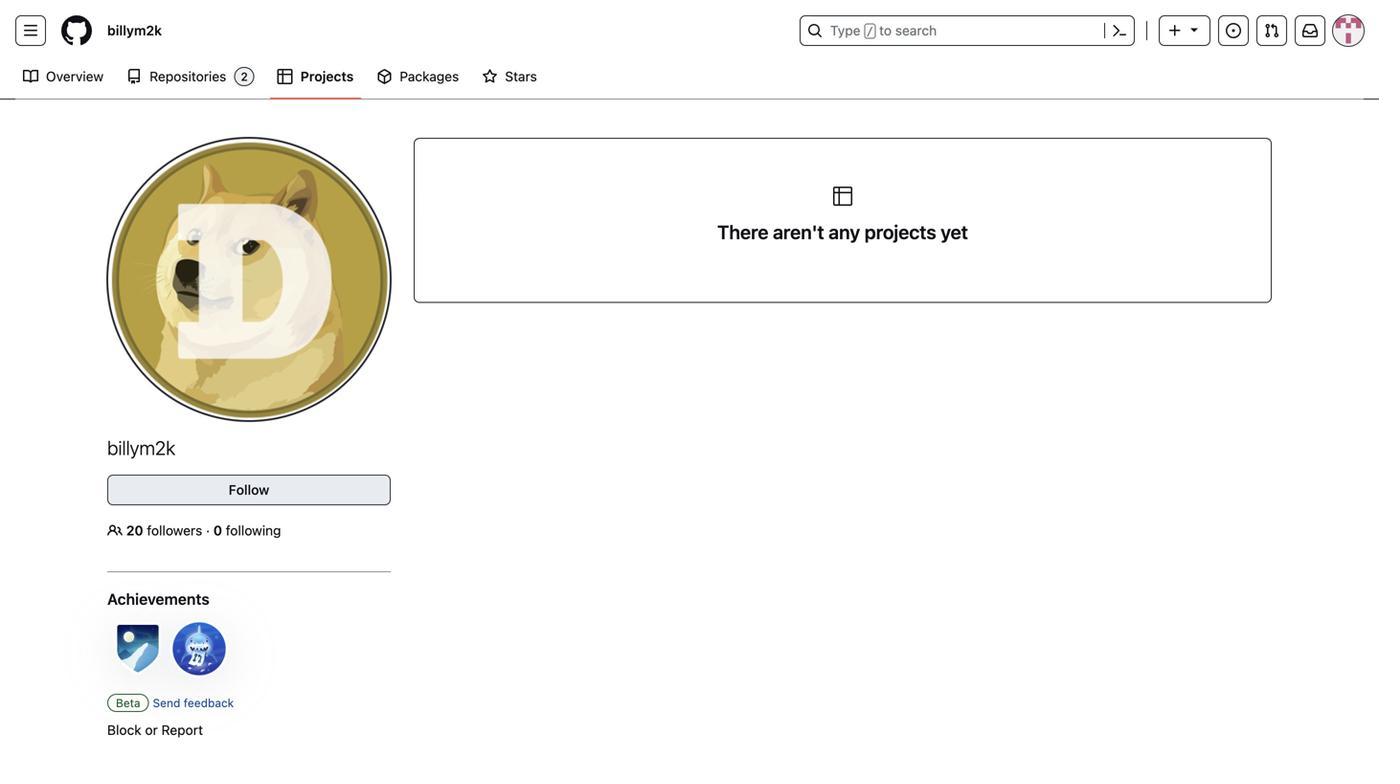 Task type: vqa. For each thing, say whether or not it's contained in the screenshot.
20 followers
yes



Task type: locate. For each thing, give the bounding box(es) containing it.
triangle down image
[[1187, 22, 1202, 37]]

repositories
[[150, 69, 226, 84]]

Follow billym2k submit
[[107, 475, 391, 506]]

0 horizontal spatial table image
[[278, 69, 293, 84]]

table image inside projects link
[[278, 69, 293, 84]]

search
[[896, 23, 937, 38]]

projects
[[865, 221, 937, 243]]

table image up there aren't any projects yet
[[832, 185, 855, 208]]

table image for projects
[[278, 69, 293, 84]]

plus image
[[1168, 23, 1183, 38]]

/
[[867, 25, 874, 38]]

billym2k link
[[100, 15, 170, 46]]

block or report
[[107, 723, 203, 739]]

issue opened image
[[1226, 23, 1242, 38]]

star image
[[482, 69, 498, 84]]

stars link
[[475, 62, 545, 91]]

table image right 2
[[278, 69, 293, 84]]

billym2k up 20
[[107, 437, 175, 459]]

billym2k
[[107, 23, 162, 38], [107, 437, 175, 459]]

feedback
[[184, 697, 234, 710]]

following
[[226, 523, 281, 539]]

type
[[831, 23, 861, 38]]

to
[[880, 23, 892, 38]]

book image
[[23, 69, 38, 84]]

· 0 following
[[206, 523, 281, 539]]

repo image
[[127, 69, 142, 84]]

0 vertical spatial billym2k
[[107, 23, 162, 38]]

projects link
[[270, 62, 362, 91]]

0
[[213, 523, 222, 539]]

achievement: arctic code vault contributor image
[[107, 619, 169, 680]]

1 vertical spatial billym2k
[[107, 437, 175, 459]]

any
[[829, 221, 861, 243]]

people image
[[107, 524, 123, 539]]

overview
[[46, 69, 104, 84]]

0 vertical spatial table image
[[278, 69, 293, 84]]

1 horizontal spatial table image
[[832, 185, 855, 208]]

1 vertical spatial table image
[[832, 185, 855, 208]]

packages
[[400, 69, 459, 84]]

1 billym2k from the top
[[107, 23, 162, 38]]

table image
[[278, 69, 293, 84], [832, 185, 855, 208]]

billym2k up repo image on the top left
[[107, 23, 162, 38]]

projects
[[301, 69, 354, 84]]

notifications image
[[1303, 23, 1318, 38]]



Task type: describe. For each thing, give the bounding box(es) containing it.
achievements
[[107, 591, 210, 609]]

20
[[126, 523, 143, 539]]

command palette image
[[1112, 23, 1128, 38]]

achievements link
[[107, 591, 210, 609]]

beta
[[116, 697, 140, 710]]

there
[[718, 221, 769, 243]]

or
[[145, 723, 158, 739]]

type / to search
[[831, 23, 937, 38]]

block
[[107, 723, 142, 739]]

table image for there aren't any projects yet
[[832, 185, 855, 208]]

·
[[206, 523, 210, 539]]

send feedback link
[[153, 697, 234, 710]]

packages link
[[369, 62, 467, 91]]

block or report button
[[107, 721, 203, 741]]

overview link
[[15, 62, 111, 91]]

report
[[162, 723, 203, 739]]

yet
[[941, 221, 969, 243]]

there aren't any projects yet
[[718, 221, 969, 243]]

git pull request image
[[1265, 23, 1280, 38]]

aren't
[[773, 221, 825, 243]]

stars
[[505, 69, 537, 84]]

2 billym2k from the top
[[107, 437, 175, 459]]

achievement: pull shark image
[[169, 619, 230, 680]]

homepage image
[[61, 15, 92, 46]]

view billym2k's full-sized avatar image
[[107, 138, 391, 422]]

20 followers
[[126, 523, 206, 539]]

followers
[[147, 523, 202, 539]]

send feedback
[[153, 697, 234, 710]]

package image
[[377, 69, 392, 84]]

feature release label: beta element
[[107, 695, 149, 713]]

send
[[153, 697, 181, 710]]

2
[[241, 70, 248, 83]]



